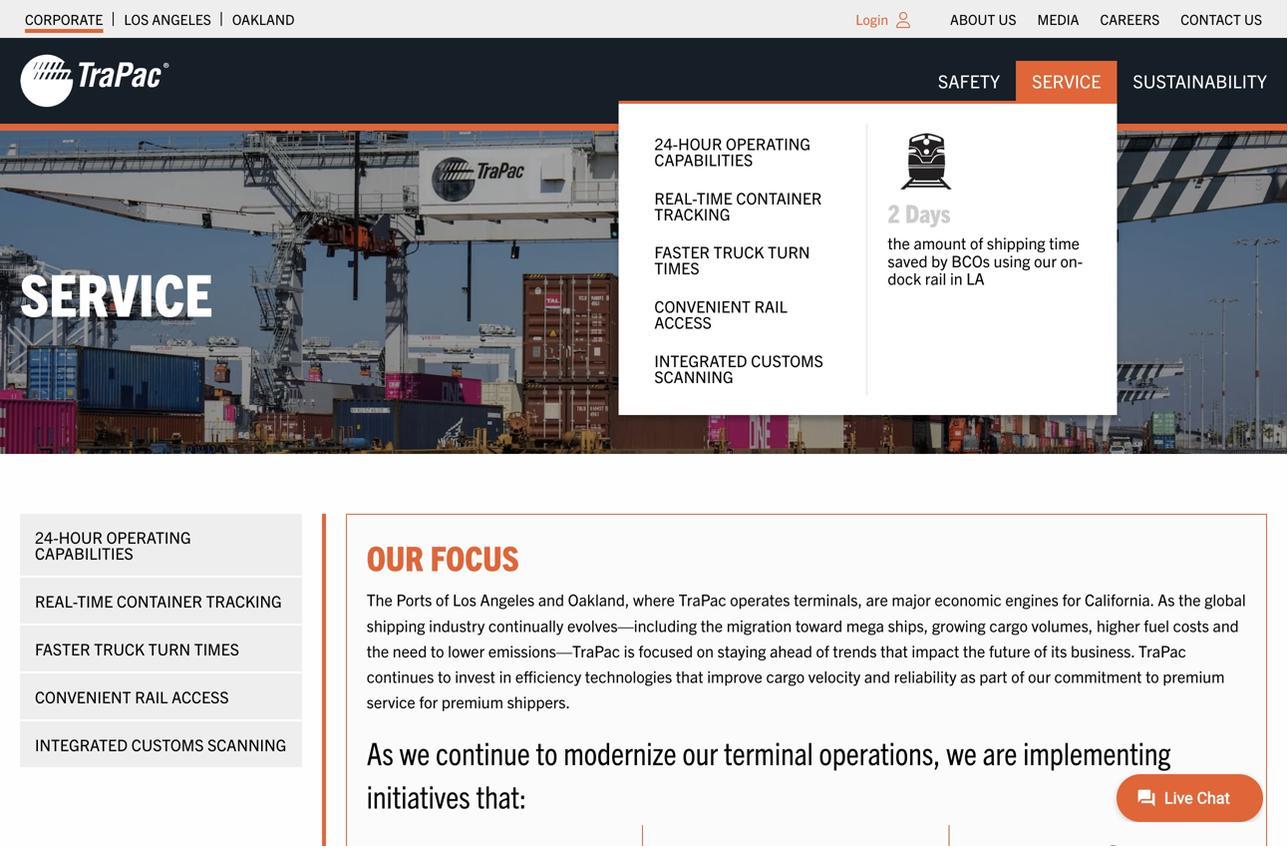 Task type: locate. For each thing, give the bounding box(es) containing it.
24- for rightmost 24-hour operating capabilities link
[[655, 133, 679, 153]]

0 vertical spatial integrated customs scanning
[[655, 350, 824, 386]]

time inside 2 days menu
[[697, 187, 733, 207]]

0 horizontal spatial integrated
[[35, 734, 128, 754]]

shipping up need
[[367, 615, 425, 635]]

toward
[[796, 615, 843, 635]]

1 horizontal spatial 24-
[[655, 133, 679, 153]]

real- inside 2 days menu
[[655, 187, 697, 207]]

integrated customs scanning
[[655, 350, 824, 386], [35, 734, 287, 754]]

container inside real-time container tracking
[[737, 187, 822, 207]]

1 vertical spatial real-time container tracking
[[35, 591, 282, 611]]

of left its
[[1035, 640, 1048, 660]]

in left la
[[951, 268, 963, 288]]

0 vertical spatial angeles
[[152, 10, 211, 28]]

our focus
[[367, 535, 520, 578]]

operating for rightmost 24-hour operating capabilities link
[[726, 133, 811, 153]]

our left terminal
[[683, 732, 719, 771]]

we up initiatives
[[400, 732, 430, 771]]

0 vertical spatial turn
[[768, 242, 811, 262]]

1 vertical spatial hour
[[59, 527, 103, 547]]

to down shippers.
[[536, 732, 558, 771]]

1 vertical spatial convenient rail access
[[35, 686, 229, 706]]

cargo up future
[[990, 615, 1029, 635]]

1 horizontal spatial customs
[[751, 350, 824, 370]]

1 horizontal spatial hour
[[679, 133, 723, 153]]

of up la
[[971, 233, 984, 253]]

1 horizontal spatial rail
[[755, 296, 788, 316]]

access for convenient rail access link to the bottom
[[172, 686, 229, 706]]

shipping inside the ports of los angeles and oakland, where trapac operates terminals, are major economic engines for california. as the global shipping industry continually evolves—including the migration toward mega ships, growing cargo volumes, higher fuel costs and the need to lower emissions—trapac is focused on staying ahead of trends that impact the future of its business. trapac continues to invest in efficiency technologies that improve cargo velocity and reliability as part of our commitment to premium service for premium shippers.
[[367, 615, 425, 635]]

2 horizontal spatial and
[[1214, 615, 1240, 635]]

careers link
[[1101, 5, 1161, 33]]

cargo down "ahead"
[[767, 666, 805, 686]]

to
[[431, 640, 444, 660], [438, 666, 451, 686], [1146, 666, 1160, 686], [536, 732, 558, 771]]

is
[[624, 640, 635, 660]]

1 vertical spatial for
[[419, 691, 438, 711]]

0 vertical spatial truck
[[714, 242, 765, 262]]

the
[[888, 233, 911, 253], [1179, 589, 1202, 609], [701, 615, 723, 635], [367, 640, 389, 660], [964, 640, 986, 660]]

convenient inside convenient rail access
[[655, 296, 751, 316]]

access
[[655, 312, 712, 332], [172, 686, 229, 706]]

0 vertical spatial faster truck turn times
[[655, 242, 811, 278]]

and down global
[[1214, 615, 1240, 635]]

service link
[[1017, 61, 1118, 101]]

saved
[[888, 250, 928, 270]]

0 vertical spatial 24-hour operating capabilities link
[[639, 124, 846, 178]]

1 vertical spatial 24-hour operating capabilities
[[35, 527, 191, 563]]

are
[[867, 589, 889, 609], [983, 732, 1018, 771]]

convenient rail access link
[[639, 287, 846, 341], [20, 673, 302, 719]]

0 horizontal spatial capabilities
[[35, 543, 133, 563]]

and down trends
[[865, 666, 891, 686]]

1 vertical spatial faster
[[35, 638, 90, 658]]

times
[[655, 258, 700, 278], [194, 638, 239, 658]]

that down ships,
[[881, 640, 909, 660]]

service inside menu item
[[1033, 69, 1102, 92]]

0 vertical spatial faster truck turn times link
[[639, 232, 846, 287]]

rail inside convenient rail access
[[755, 296, 788, 316]]

2 days menu item
[[888, 124, 1098, 288]]

us right contact on the right top
[[1245, 10, 1263, 28]]

1 horizontal spatial faster truck turn times link
[[639, 232, 846, 287]]

us right about
[[999, 10, 1017, 28]]

customs
[[751, 350, 824, 370], [131, 734, 204, 754]]

1 vertical spatial premium
[[442, 691, 504, 711]]

corporate image
[[20, 53, 170, 109]]

1 vertical spatial los
[[453, 589, 477, 609]]

in right the invest
[[499, 666, 512, 686]]

24- inside 2 days menu
[[655, 133, 679, 153]]

1 us from the left
[[999, 10, 1017, 28]]

0 vertical spatial real-
[[655, 187, 697, 207]]

0 vertical spatial 24-
[[655, 133, 679, 153]]

rail
[[755, 296, 788, 316], [135, 686, 168, 706]]

invest
[[455, 666, 496, 686]]

premium down the invest
[[442, 691, 504, 711]]

0 vertical spatial access
[[655, 312, 712, 332]]

focus
[[431, 535, 520, 578]]

the down 2
[[888, 233, 911, 253]]

higher
[[1097, 615, 1141, 635]]

0 vertical spatial operating
[[726, 133, 811, 153]]

0 vertical spatial integrated
[[655, 350, 748, 370]]

0 horizontal spatial integrated customs scanning link
[[20, 721, 302, 767]]

0 vertical spatial service
[[1033, 69, 1102, 92]]

operations,
[[820, 732, 941, 771]]

about
[[951, 10, 996, 28]]

0 horizontal spatial faster truck turn times link
[[20, 626, 302, 671]]

emissions—trapac
[[489, 640, 621, 660]]

to down fuel
[[1146, 666, 1160, 686]]

2
[[888, 197, 901, 228]]

1 horizontal spatial time
[[697, 187, 733, 207]]

trends
[[833, 640, 877, 660]]

0 horizontal spatial shipping
[[367, 615, 425, 635]]

0 horizontal spatial scanning
[[208, 734, 287, 754]]

los right corporate link in the top left of the page
[[124, 10, 149, 28]]

in
[[951, 268, 963, 288], [499, 666, 512, 686]]

1 vertical spatial truck
[[94, 638, 145, 658]]

corporate link
[[25, 5, 103, 33]]

times inside 2 days menu
[[655, 258, 700, 278]]

scanning inside 2 days menu
[[655, 366, 734, 386]]

trapac
[[679, 589, 727, 609], [1139, 640, 1187, 660]]

24-hour operating capabilities inside 2 days menu
[[655, 133, 811, 169]]

1 vertical spatial our
[[1029, 666, 1051, 686]]

login link
[[856, 10, 889, 28]]

24-hour operating capabilities
[[655, 133, 811, 169], [35, 527, 191, 563]]

in inside 2 days the amount of shipping time saved by bcos using our on- dock rail in la
[[951, 268, 963, 288]]

1 vertical spatial as
[[367, 732, 394, 771]]

container
[[737, 187, 822, 207], [117, 591, 202, 611]]

of right ports at bottom left
[[436, 589, 449, 609]]

1 horizontal spatial convenient rail access link
[[639, 287, 846, 341]]

the left need
[[367, 640, 389, 660]]

are down 'part'
[[983, 732, 1018, 771]]

migration
[[727, 615, 792, 635]]

faster truck turn times inside 2 days menu
[[655, 242, 811, 278]]

0 horizontal spatial integrated customs scanning
[[35, 734, 287, 754]]

premium
[[1164, 666, 1226, 686], [442, 691, 504, 711]]

hour inside 2 days menu
[[679, 133, 723, 153]]

1 vertical spatial faster truck turn times link
[[20, 626, 302, 671]]

0 vertical spatial 24-hour operating capabilities
[[655, 133, 811, 169]]

us
[[999, 10, 1017, 28], [1245, 10, 1263, 28]]

to left the invest
[[438, 666, 451, 686]]

0 horizontal spatial faster truck turn times
[[35, 638, 239, 658]]

the up as
[[964, 640, 986, 660]]

0 vertical spatial premium
[[1164, 666, 1226, 686]]

as up fuel
[[1158, 589, 1176, 609]]

about us link
[[951, 5, 1017, 33]]

los up industry
[[453, 589, 477, 609]]

2 days menu
[[619, 101, 1118, 415]]

0 horizontal spatial convenient
[[35, 686, 131, 706]]

as down 'service'
[[367, 732, 394, 771]]

access inside convenient rail access
[[655, 312, 712, 332]]

0 vertical spatial and
[[539, 589, 565, 609]]

angeles left "oakland"
[[152, 10, 211, 28]]

integrated customs scanning link
[[639, 341, 846, 395], [20, 721, 302, 767]]

in inside the ports of los angeles and oakland, where trapac operates terminals, are major economic engines for california. as the global shipping industry continually evolves—including the migration toward mega ships, growing cargo volumes, higher fuel costs and the need to lower emissions—trapac is focused on staying ahead of trends that impact the future of its business. trapac continues to invest in efficiency technologies that improve cargo velocity and reliability as part of our commitment to premium service for premium shippers.
[[499, 666, 512, 686]]

24-hour operating capabilities link
[[639, 124, 846, 178], [20, 514, 302, 576]]

menu bar
[[940, 5, 1274, 33]]

1 horizontal spatial integrated
[[655, 350, 748, 370]]

our left on-
[[1035, 250, 1057, 270]]

1 vertical spatial shipping
[[367, 615, 425, 635]]

0 horizontal spatial for
[[419, 691, 438, 711]]

tracking
[[655, 203, 731, 223], [206, 591, 282, 611]]

0 horizontal spatial in
[[499, 666, 512, 686]]

cargo
[[990, 615, 1029, 635], [767, 666, 805, 686]]

1 vertical spatial angeles
[[480, 589, 535, 609]]

that down on
[[676, 666, 704, 686]]

1 vertical spatial convenient
[[35, 686, 131, 706]]

trapac down fuel
[[1139, 640, 1187, 660]]

for up volumes,
[[1063, 589, 1082, 609]]

0 vertical spatial customs
[[751, 350, 824, 370]]

0 horizontal spatial convenient rail access link
[[20, 673, 302, 719]]

faster truck turn times link
[[639, 232, 846, 287], [20, 626, 302, 671]]

1 horizontal spatial shipping
[[988, 233, 1046, 253]]

for right 'service'
[[419, 691, 438, 711]]

costs
[[1174, 615, 1210, 635]]

the up on
[[701, 615, 723, 635]]

1 horizontal spatial container
[[737, 187, 822, 207]]

contact
[[1181, 10, 1242, 28]]

0 horizontal spatial as
[[367, 732, 394, 771]]

0 vertical spatial convenient rail access
[[655, 296, 788, 332]]

hour
[[679, 133, 723, 153], [59, 527, 103, 547]]

0 vertical spatial scanning
[[655, 366, 734, 386]]

0 horizontal spatial we
[[400, 732, 430, 771]]

velocity
[[809, 666, 861, 686]]

tracking inside 2 days menu
[[655, 203, 731, 223]]

los
[[124, 10, 149, 28], [453, 589, 477, 609]]

0 horizontal spatial convenient rail access
[[35, 686, 229, 706]]

and up the continually
[[539, 589, 565, 609]]

1 vertical spatial access
[[172, 686, 229, 706]]

1 horizontal spatial access
[[655, 312, 712, 332]]

1 horizontal spatial convenient rail access
[[655, 296, 788, 332]]

improve
[[708, 666, 763, 686]]

1 horizontal spatial as
[[1158, 589, 1176, 609]]

service
[[1033, 69, 1102, 92], [20, 256, 213, 328]]

1 vertical spatial in
[[499, 666, 512, 686]]

we down as
[[947, 732, 978, 771]]

that:
[[476, 776, 527, 815]]

shipping left time
[[988, 233, 1046, 253]]

trapac right where
[[679, 589, 727, 609]]

0 horizontal spatial hour
[[59, 527, 103, 547]]

real-time container tracking inside 2 days menu
[[655, 187, 822, 223]]

capabilities
[[655, 149, 753, 169], [35, 543, 133, 563]]

0 vertical spatial rail
[[755, 296, 788, 316]]

angeles up the continually
[[480, 589, 535, 609]]

to right need
[[431, 640, 444, 660]]

integrated
[[655, 350, 748, 370], [35, 734, 128, 754]]

0 horizontal spatial real-time container tracking link
[[20, 578, 302, 624]]

1 vertical spatial times
[[194, 638, 239, 658]]

and
[[539, 589, 565, 609], [1214, 615, 1240, 635], [865, 666, 891, 686]]

oakland link
[[232, 5, 295, 33]]

convenient
[[655, 296, 751, 316], [35, 686, 131, 706]]

la
[[967, 268, 985, 288]]

faster
[[655, 242, 710, 262], [35, 638, 90, 658]]

customs inside integrated customs scanning
[[751, 350, 824, 370]]

time
[[697, 187, 733, 207], [77, 591, 113, 611]]

1 horizontal spatial real-time container tracking link
[[639, 178, 846, 232]]

on
[[697, 640, 714, 660]]

1 horizontal spatial we
[[947, 732, 978, 771]]

of
[[971, 233, 984, 253], [436, 589, 449, 609], [817, 640, 830, 660], [1035, 640, 1048, 660], [1012, 666, 1025, 686]]

service
[[367, 691, 416, 711]]

us for about us
[[999, 10, 1017, 28]]

1 vertical spatial and
[[1214, 615, 1240, 635]]

1 horizontal spatial service
[[1033, 69, 1102, 92]]

0 horizontal spatial us
[[999, 10, 1017, 28]]

of down toward at the bottom right of the page
[[817, 640, 830, 660]]

modernize
[[564, 732, 677, 771]]

0 vertical spatial for
[[1063, 589, 1082, 609]]

angeles inside the ports of los angeles and oakland, where trapac operates terminals, are major economic engines for california. as the global shipping industry continually evolves—including the migration toward mega ships, growing cargo volumes, higher fuel costs and the need to lower emissions—trapac is focused on staying ahead of trends that impact the future of its business. trapac continues to invest in efficiency technologies that improve cargo velocity and reliability as part of our commitment to premium service for premium shippers.
[[480, 589, 535, 609]]

0 horizontal spatial cargo
[[767, 666, 805, 686]]

operating inside 2 days menu
[[726, 133, 811, 153]]

faster truck turn times
[[655, 242, 811, 278], [35, 638, 239, 658]]

truck
[[714, 242, 765, 262], [94, 638, 145, 658]]

bcos
[[952, 250, 991, 270]]

0 vertical spatial time
[[697, 187, 733, 207]]

future
[[990, 640, 1031, 660]]

1 horizontal spatial in
[[951, 268, 963, 288]]

1 vertical spatial customs
[[131, 734, 204, 754]]

shipping
[[988, 233, 1046, 253], [367, 615, 425, 635]]

1 horizontal spatial faster
[[655, 242, 710, 262]]

are up mega
[[867, 589, 889, 609]]

contact us link
[[1181, 5, 1263, 33]]

we
[[400, 732, 430, 771], [947, 732, 978, 771]]

2 us from the left
[[1245, 10, 1263, 28]]

1 vertical spatial integrated customs scanning
[[35, 734, 287, 754]]

0 vertical spatial trapac
[[679, 589, 727, 609]]

our down future
[[1029, 666, 1051, 686]]

safety link
[[923, 61, 1017, 101]]

0 vertical spatial integrated customs scanning link
[[639, 341, 846, 395]]

shipping inside 2 days the amount of shipping time saved by bcos using our on- dock rail in la
[[988, 233, 1046, 253]]

0 vertical spatial capabilities
[[655, 149, 753, 169]]

0 vertical spatial shipping
[[988, 233, 1046, 253]]

premium down costs
[[1164, 666, 1226, 686]]



Task type: vqa. For each thing, say whether or not it's contained in the screenshot.
bottommost 'in'
yes



Task type: describe. For each thing, give the bounding box(es) containing it.
oakland
[[232, 10, 295, 28]]

menu bar containing about us
[[940, 5, 1274, 33]]

1 horizontal spatial premium
[[1164, 666, 1226, 686]]

efficiency
[[516, 666, 582, 686]]

1 horizontal spatial 24-hour operating capabilities link
[[639, 124, 846, 178]]

reliability
[[895, 666, 957, 686]]

as inside as we continue to modernize our terminal operations, we are implementing initiatives that:
[[367, 732, 394, 771]]

integrated inside integrated customs scanning
[[655, 350, 748, 370]]

careers
[[1101, 10, 1161, 28]]

of right 'part'
[[1012, 666, 1025, 686]]

capabilities inside 2 days menu
[[655, 149, 753, 169]]

business.
[[1071, 640, 1136, 660]]

faster truck turn times link inside 2 days menu
[[639, 232, 846, 287]]

the
[[367, 589, 393, 609]]

1 horizontal spatial and
[[865, 666, 891, 686]]

to inside as we continue to modernize our terminal operations, we are implementing initiatives that:
[[536, 732, 558, 771]]

0 horizontal spatial angeles
[[152, 10, 211, 28]]

continues
[[367, 666, 434, 686]]

major
[[892, 589, 931, 609]]

rail for convenient rail access link to the bottom
[[135, 686, 168, 706]]

continually
[[489, 615, 564, 635]]

industry
[[429, 615, 485, 635]]

1 vertical spatial integrated customs scanning link
[[20, 721, 302, 767]]

2 we from the left
[[947, 732, 978, 771]]

using
[[994, 250, 1031, 270]]

1 vertical spatial 24-hour operating capabilities link
[[20, 514, 302, 576]]

0 vertical spatial cargo
[[990, 615, 1029, 635]]

need
[[393, 640, 427, 660]]

the up costs
[[1179, 589, 1202, 609]]

convenient for convenient rail access link to the bottom
[[35, 686, 131, 706]]

implementing
[[1024, 732, 1172, 771]]

about us
[[951, 10, 1017, 28]]

1 vertical spatial that
[[676, 666, 704, 686]]

california.
[[1085, 589, 1155, 609]]

global
[[1205, 589, 1247, 609]]

1 we from the left
[[400, 732, 430, 771]]

container for real-time container tracking link to the right
[[737, 187, 822, 207]]

1 vertical spatial real-time container tracking link
[[20, 578, 302, 624]]

ships,
[[889, 615, 929, 635]]

0 vertical spatial los
[[124, 10, 149, 28]]

days
[[906, 197, 951, 228]]

of inside 2 days the amount of shipping time saved by bcos using our on- dock rail in la
[[971, 233, 984, 253]]

0 horizontal spatial premium
[[442, 691, 504, 711]]

operates
[[731, 589, 791, 609]]

ports
[[397, 589, 432, 609]]

by
[[932, 250, 948, 270]]

are inside the ports of los angeles and oakland, where trapac operates terminals, are major economic engines for california. as the global shipping industry continually evolves—including the migration toward mega ships, growing cargo volumes, higher fuel costs and the need to lower emissions—trapac is focused on staying ahead of trends that impact the future of its business. trapac continues to invest in efficiency technologies that improve cargo velocity and reliability as part of our commitment to premium service for premium shippers.
[[867, 589, 889, 609]]

focused
[[639, 640, 693, 660]]

hour for rightmost 24-hour operating capabilities link
[[679, 133, 723, 153]]

1 vertical spatial service
[[20, 256, 213, 328]]

convenient for convenient rail access link to the top
[[655, 296, 751, 316]]

1 horizontal spatial that
[[881, 640, 909, 660]]

rail
[[926, 268, 947, 288]]

as inside the ports of los angeles and oakland, where trapac operates terminals, are major economic engines for california. as the global shipping industry continually evolves—including the migration toward mega ships, growing cargo volumes, higher fuel costs and the need to lower emissions—trapac is focused on staying ahead of trends that impact the future of its business. trapac continues to invest in efficiency technologies that improve cargo velocity and reliability as part of our commitment to premium service for premium shippers.
[[1158, 589, 1176, 609]]

part
[[980, 666, 1008, 686]]

0 horizontal spatial 24-hour operating capabilities
[[35, 527, 191, 563]]

corporate
[[25, 10, 103, 28]]

los inside the ports of los angeles and oakland, where trapac operates terminals, are major economic engines for california. as the global shipping industry continually evolves—including the migration toward mega ships, growing cargo volumes, higher fuel costs and the need to lower emissions—trapac is focused on staying ahead of trends that impact the future of its business. trapac continues to invest in efficiency technologies that improve cargo velocity and reliability as part of our commitment to premium service for premium shippers.
[[453, 589, 477, 609]]

2 days the amount of shipping time saved by bcos using our on- dock rail in la
[[888, 197, 1084, 288]]

impact
[[912, 640, 960, 660]]

are inside as we continue to modernize our terminal operations, we are implementing initiatives that:
[[983, 732, 1018, 771]]

access for convenient rail access link to the top
[[655, 312, 712, 332]]

contact us
[[1181, 10, 1263, 28]]

the ports of los angeles and oakland, where trapac operates terminals, are major economic engines for california. as the global shipping industry continually evolves—including the migration toward mega ships, growing cargo volumes, higher fuel costs and the need to lower emissions—trapac is focused on staying ahead of trends that impact the future of its business. trapac continues to invest in efficiency technologies that improve cargo velocity and reliability as part of our commitment to premium service for premium shippers.
[[367, 589, 1247, 711]]

hour for the bottom 24-hour operating capabilities link
[[59, 527, 103, 547]]

0 vertical spatial convenient rail access link
[[639, 287, 846, 341]]

truck inside 2 days menu
[[714, 242, 765, 262]]

our inside 2 days the amount of shipping time saved by bcos using our on- dock rail in la
[[1035, 250, 1057, 270]]

sustainability
[[1134, 69, 1268, 92]]

1 vertical spatial trapac
[[1139, 640, 1187, 660]]

2 days menu bar
[[619, 61, 1284, 415]]

1 horizontal spatial integrated customs scanning link
[[639, 341, 846, 395]]

0 horizontal spatial truck
[[94, 638, 145, 658]]

1 horizontal spatial for
[[1063, 589, 1082, 609]]

terminal
[[724, 732, 814, 771]]

amount
[[914, 233, 967, 253]]

where
[[634, 589, 675, 609]]

the inside 2 days the amount of shipping time saved by bcos using our on- dock rail in la
[[888, 233, 911, 253]]

media
[[1038, 10, 1080, 28]]

initiatives
[[367, 776, 471, 815]]

continue
[[436, 732, 530, 771]]

1 vertical spatial real-
[[35, 591, 77, 611]]

1 vertical spatial tracking
[[206, 591, 282, 611]]

service menu item
[[619, 61, 1118, 415]]

0 horizontal spatial trapac
[[679, 589, 727, 609]]

1 vertical spatial faster truck turn times
[[35, 638, 239, 658]]

integrated customs scanning inside 2 days menu
[[655, 350, 824, 386]]

time
[[1050, 233, 1080, 253]]

dock
[[888, 268, 922, 288]]

light image
[[897, 12, 911, 28]]

0 horizontal spatial time
[[77, 591, 113, 611]]

on-
[[1061, 250, 1084, 270]]

sustainability link
[[1118, 61, 1284, 101]]

1 vertical spatial convenient rail access link
[[20, 673, 302, 719]]

ahead
[[770, 640, 813, 660]]

container for bottommost real-time container tracking link
[[117, 591, 202, 611]]

1 vertical spatial integrated
[[35, 734, 128, 754]]

as we continue to modernize our terminal operations, we are implementing initiatives that:
[[367, 732, 1172, 815]]

technologies
[[585, 666, 673, 686]]

terminals,
[[794, 589, 863, 609]]

1 vertical spatial scanning
[[208, 734, 287, 754]]

shippers.
[[507, 691, 571, 711]]

rail for convenient rail access link to the top
[[755, 296, 788, 316]]

volumes,
[[1032, 615, 1094, 635]]

evolves—including
[[568, 615, 697, 635]]

login
[[856, 10, 889, 28]]

0 horizontal spatial faster
[[35, 638, 90, 658]]

our inside the ports of los angeles and oakland, where trapac operates terminals, are major economic engines for california. as the global shipping industry continually evolves—including the migration toward mega ships, growing cargo volumes, higher fuel costs and the need to lower emissions—trapac is focused on staying ahead of trends that impact the future of its business. trapac continues to invest in efficiency technologies that improve cargo velocity and reliability as part of our commitment to premium service for premium shippers.
[[1029, 666, 1051, 686]]

los angeles link
[[124, 5, 211, 33]]

our inside as we continue to modernize our terminal operations, we are implementing initiatives that:
[[683, 732, 719, 771]]

fuel
[[1145, 615, 1170, 635]]

growing
[[933, 615, 986, 635]]

los angeles
[[124, 10, 211, 28]]

convenient rail access inside 2 days menu
[[655, 296, 788, 332]]

staying
[[718, 640, 767, 660]]

us for contact us
[[1245, 10, 1263, 28]]

1 vertical spatial turn
[[148, 638, 191, 658]]

oakland,
[[568, 589, 630, 609]]

media link
[[1038, 5, 1080, 33]]

mega
[[847, 615, 885, 635]]

lower
[[448, 640, 485, 660]]

economic
[[935, 589, 1002, 609]]

safety
[[939, 69, 1001, 92]]

commitment
[[1055, 666, 1143, 686]]

our
[[367, 535, 424, 578]]

operating for the bottom 24-hour operating capabilities link
[[106, 527, 191, 547]]

turn inside 2 days menu
[[768, 242, 811, 262]]

24- for the bottom 24-hour operating capabilities link
[[35, 527, 59, 547]]

as
[[961, 666, 976, 686]]

faster inside 2 days menu
[[655, 242, 710, 262]]

1 vertical spatial capabilities
[[35, 543, 133, 563]]

its
[[1052, 640, 1068, 660]]

0 horizontal spatial real-time container tracking
[[35, 591, 282, 611]]

engines
[[1006, 589, 1059, 609]]



